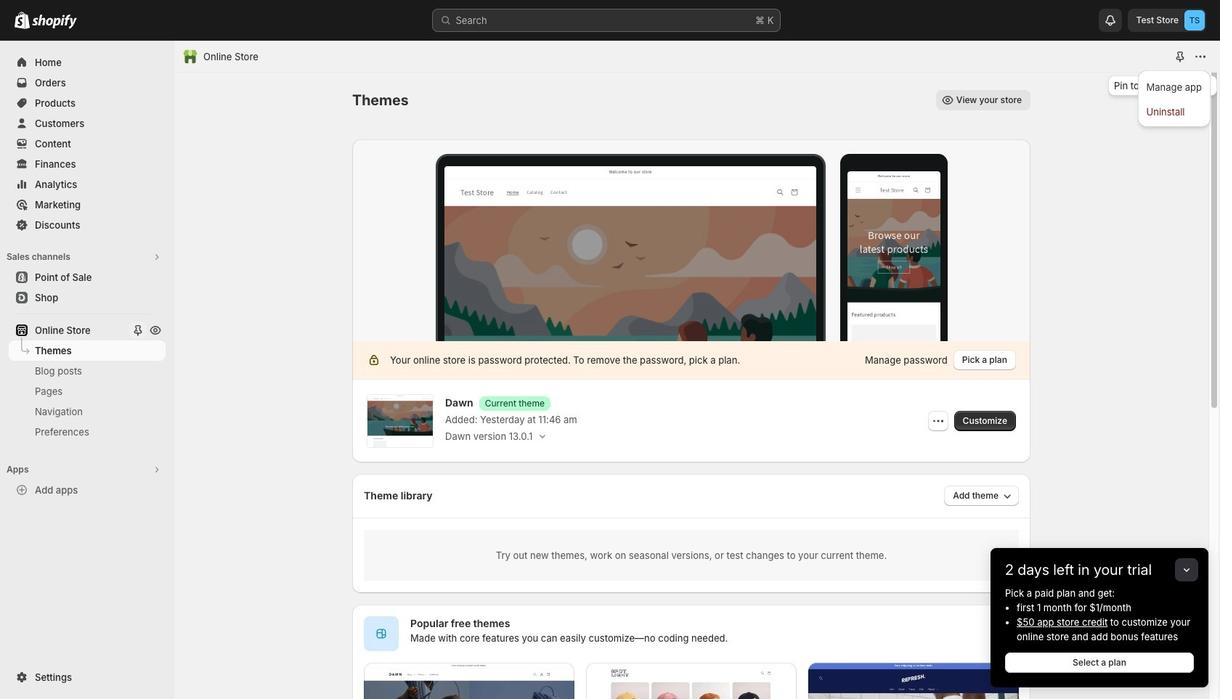 Task type: describe. For each thing, give the bounding box(es) containing it.
online store image
[[183, 49, 198, 64]]

shopify image
[[15, 12, 30, 29]]



Task type: vqa. For each thing, say whether or not it's contained in the screenshot.
"Shopify" image
yes



Task type: locate. For each thing, give the bounding box(es) containing it.
tooltip
[[1109, 76, 1217, 96]]

shopify image
[[32, 15, 77, 29]]

test store image
[[1185, 10, 1205, 31]]



